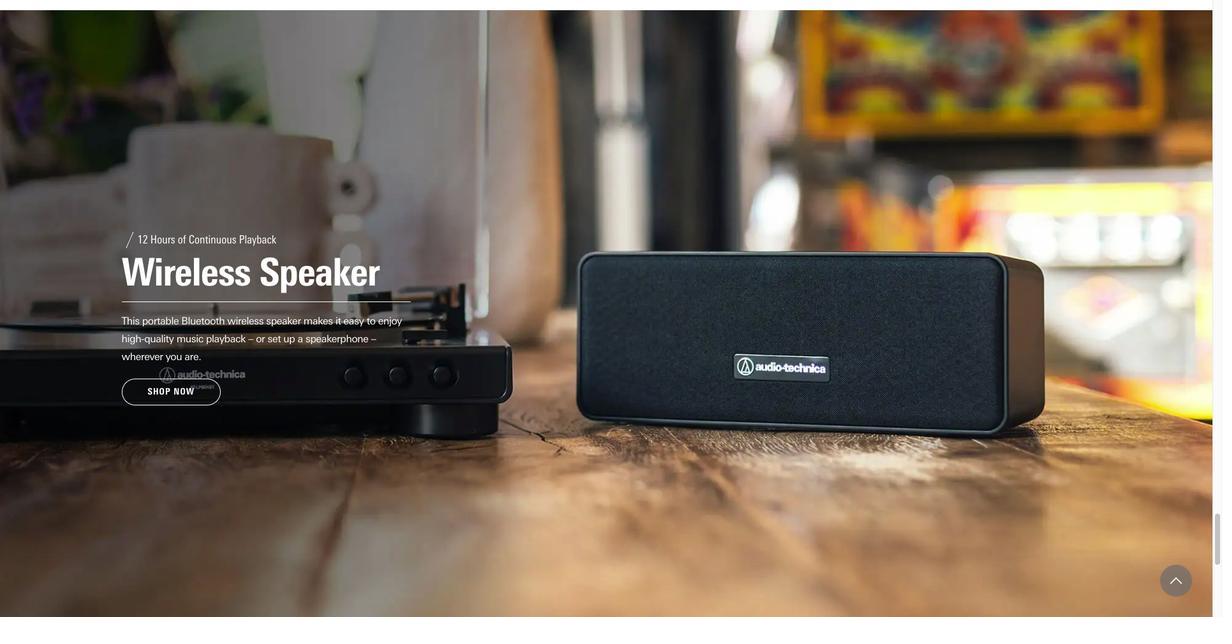 Task type: locate. For each thing, give the bounding box(es) containing it.
easy
[[344, 315, 364, 327]]

high-
[[122, 333, 144, 345]]

at-sp65bt wireless speaker resting on table image
[[0, 10, 1212, 617]]

–
[[248, 333, 253, 345], [371, 333, 376, 345]]

to
[[367, 315, 375, 327]]

– down to
[[371, 333, 376, 345]]

arrow up image
[[1170, 575, 1182, 587]]

playback
[[206, 333, 246, 345]]

shop now
[[148, 386, 195, 397]]

speaker
[[266, 315, 301, 327]]

0 horizontal spatial –
[[248, 333, 253, 345]]

or
[[256, 333, 265, 345]]

set
[[268, 333, 281, 345]]

wherever
[[122, 351, 163, 363]]

1 – from the left
[[248, 333, 253, 345]]

it
[[335, 315, 341, 327]]

– left or
[[248, 333, 253, 345]]

portable
[[142, 315, 179, 327]]

1 horizontal spatial –
[[371, 333, 376, 345]]



Task type: describe. For each thing, give the bounding box(es) containing it.
shop
[[148, 386, 171, 397]]

makes
[[303, 315, 333, 327]]

you
[[166, 351, 182, 363]]

music
[[176, 333, 203, 345]]

shop now button
[[122, 379, 221, 406]]

quality
[[144, 333, 174, 345]]

wireless
[[227, 315, 264, 327]]

are.
[[185, 351, 201, 363]]

speakerphone
[[305, 333, 368, 345]]

2 – from the left
[[371, 333, 376, 345]]

this
[[122, 315, 139, 327]]

bluetooth
[[181, 315, 225, 327]]

enjoy
[[378, 315, 402, 327]]

this portable bluetooth wireless speaker makes it easy to enjoy high-quality music playback – or set up a speakerphone – wherever you are.
[[122, 315, 402, 363]]

shop now link
[[122, 379, 221, 406]]

a
[[298, 333, 303, 345]]

now
[[174, 386, 195, 397]]

up
[[283, 333, 295, 345]]



Task type: vqa. For each thing, say whether or not it's contained in the screenshot.
rightmost –
yes



